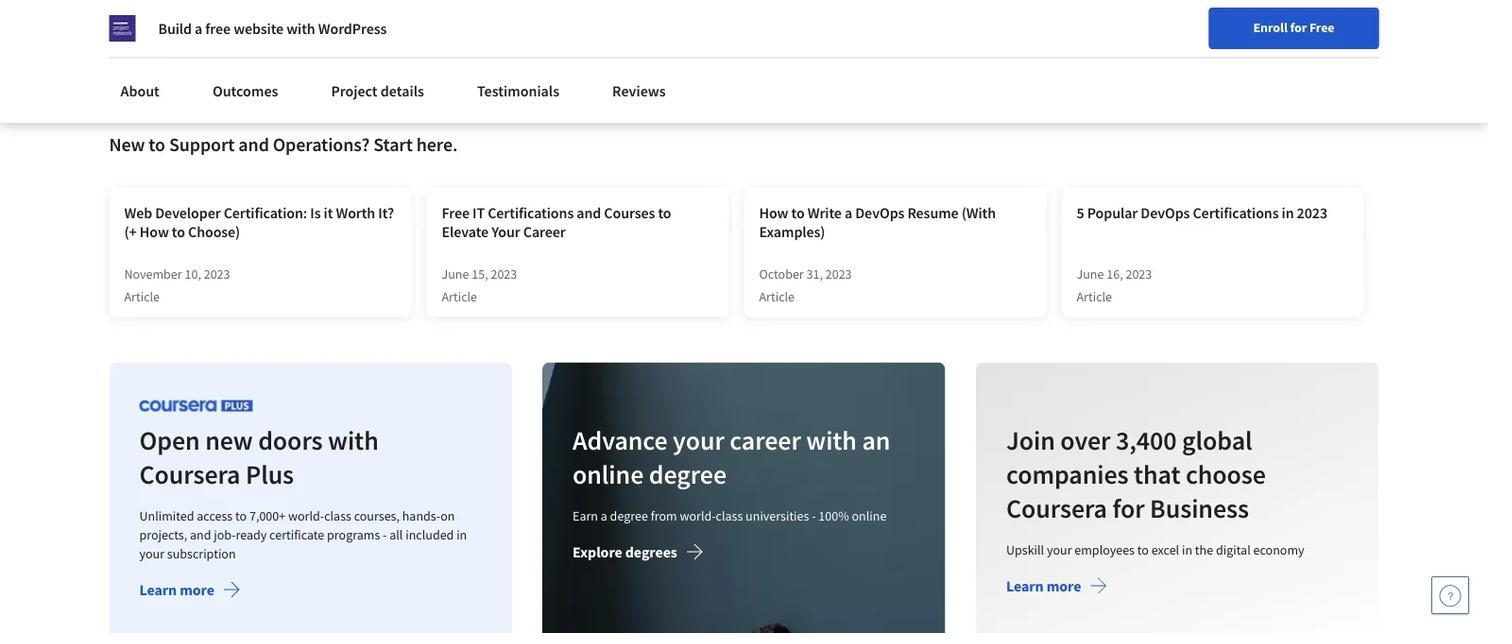 Task type: locate. For each thing, give the bounding box(es) containing it.
and for operations?
[[239, 132, 269, 156]]

2 horizontal spatial more
[[1047, 577, 1082, 595]]

operations?
[[273, 132, 370, 156]]

class
[[324, 507, 352, 524], [716, 507, 743, 524]]

to up ready
[[235, 507, 247, 524]]

upskill your employees to excel in the digital economy
[[1007, 541, 1305, 558]]

article down 16, in the top of the page
[[1077, 288, 1113, 305]]

coursera
[[139, 457, 241, 490], [1007, 491, 1108, 525]]

with right the doors
[[328, 423, 379, 456]]

1 horizontal spatial with
[[328, 423, 379, 456]]

advance
[[573, 423, 668, 456]]

world- inside unlimited access to 7,000+ world-class courses, hands-on projects, and job-ready certificate programs - all included in your subscription
[[288, 507, 324, 524]]

learn
[[1007, 577, 1044, 595], [139, 580, 177, 599]]

certifications inside free it certifications and courses to elevate your career
[[488, 204, 574, 223]]

article inside "june 15, 2023 article"
[[442, 288, 477, 305]]

free right enroll
[[1310, 19, 1335, 36]]

0 horizontal spatial more
[[180, 580, 214, 599]]

0 horizontal spatial learn
[[139, 580, 177, 599]]

for right enroll
[[1291, 19, 1307, 36]]

open
[[139, 423, 200, 456]]

3,400
[[1116, 423, 1177, 456]]

1 vertical spatial degree
[[610, 507, 648, 524]]

2023 inside october 31, 2023 article
[[826, 265, 852, 282]]

article inside november 10, 2023 article
[[124, 288, 160, 305]]

3 article from the left
[[759, 288, 795, 305]]

0 horizontal spatial world-
[[288, 507, 324, 524]]

0 vertical spatial online
[[573, 457, 644, 490]]

show notifications image
[[1234, 24, 1256, 46]]

0 horizontal spatial free
[[442, 204, 470, 223]]

1 class from the left
[[324, 507, 352, 524]]

reviews
[[602, 50, 650, 68]]

is
[[310, 204, 321, 223]]

1 horizontal spatial in
[[1182, 541, 1193, 558]]

your
[[673, 423, 725, 456], [1047, 541, 1072, 558], [139, 545, 165, 562]]

1 horizontal spatial certifications
[[1193, 204, 1279, 223]]

article down the october
[[759, 288, 795, 305]]

0 horizontal spatial in
[[457, 526, 467, 543]]

2 june from the left
[[1077, 265, 1104, 282]]

more
[[566, 50, 599, 68], [1047, 577, 1082, 595], [180, 580, 214, 599]]

earn
[[573, 507, 598, 524]]

over
[[1061, 423, 1111, 456]]

online inside advance your career with an online degree
[[573, 457, 644, 490]]

more down subscription
[[180, 580, 214, 599]]

web
[[124, 204, 152, 223]]

1 certifications from the left
[[488, 204, 574, 223]]

more down employees at the bottom right of page
[[1047, 577, 1082, 595]]

how right "(+" at the left of the page
[[140, 223, 169, 241]]

a right write
[[845, 204, 853, 223]]

worth
[[336, 204, 375, 223]]

coursera down companies
[[1007, 491, 1108, 525]]

2023 for 5 popular devops certifications in 2023
[[1126, 265, 1152, 282]]

and up subscription
[[190, 526, 211, 543]]

unlimited access to 7,000+ world-class courses, hands-on projects, and job-ready certificate programs - all included in your subscription
[[139, 507, 467, 562]]

2023 inside "june 15, 2023 article"
[[491, 265, 517, 282]]

october
[[759, 265, 804, 282]]

your down projects,
[[139, 545, 165, 562]]

doors
[[258, 423, 323, 456]]

with right the "website"
[[287, 19, 315, 38]]

to left excel
[[1138, 541, 1149, 558]]

june for free it certifications and courses to elevate your career
[[442, 265, 469, 282]]

a for build a free website with wordpress
[[195, 19, 203, 38]]

2 article from the left
[[442, 288, 477, 305]]

0 vertical spatial a
[[195, 19, 203, 38]]

online down advance
[[573, 457, 644, 490]]

1 devops from the left
[[856, 204, 905, 223]]

more right view
[[566, 50, 599, 68]]

0 horizontal spatial a
[[195, 19, 203, 38]]

free inside free it certifications and courses to elevate your career
[[442, 204, 470, 223]]

devops left resume
[[856, 204, 905, 223]]

1 vertical spatial coursera
[[1007, 491, 1108, 525]]

4 article from the left
[[1077, 288, 1113, 305]]

that
[[1134, 457, 1181, 490]]

10,
[[185, 265, 201, 282]]

0 vertical spatial degree
[[649, 457, 727, 490]]

menu item
[[1092, 19, 1214, 80]]

upskill
[[1007, 541, 1044, 558]]

world- right 'from'
[[680, 507, 716, 524]]

2023 inside june 16, 2023 article
[[1126, 265, 1152, 282]]

online right 100%
[[852, 507, 887, 524]]

devops inside "how to write a devops resume (with examples)"
[[856, 204, 905, 223]]

devops
[[856, 204, 905, 223], [1141, 204, 1190, 223]]

june
[[442, 265, 469, 282], [1077, 265, 1104, 282]]

learn down projects,
[[139, 580, 177, 599]]

excel
[[1152, 541, 1180, 558]]

- left 100%
[[812, 507, 816, 524]]

resume
[[908, 204, 959, 223]]

more for rightmost learn more "link"
[[1047, 577, 1082, 595]]

2023 inside november 10, 2023 article
[[204, 265, 230, 282]]

june 16, 2023 article
[[1077, 265, 1152, 305]]

build
[[158, 19, 192, 38]]

0 horizontal spatial your
[[139, 545, 165, 562]]

article
[[124, 288, 160, 305], [442, 288, 477, 305], [759, 288, 795, 305], [1077, 288, 1113, 305]]

1 horizontal spatial more
[[566, 50, 599, 68]]

certifications
[[488, 204, 574, 223], [1193, 204, 1279, 223]]

learn for left learn more "link"
[[139, 580, 177, 599]]

to left choose)
[[172, 223, 185, 241]]

2 horizontal spatial and
[[577, 204, 601, 223]]

0 vertical spatial coursera
[[139, 457, 241, 490]]

2 horizontal spatial a
[[845, 204, 853, 223]]

elevate
[[442, 223, 489, 241]]

with inside advance your career with an online degree
[[807, 423, 857, 456]]

a right 'earn' at the left bottom of page
[[601, 507, 608, 524]]

enroll for free
[[1254, 19, 1335, 36]]

how
[[759, 204, 789, 223], [140, 223, 169, 241]]

degree
[[649, 457, 727, 490], [610, 507, 648, 524]]

and left courses
[[577, 204, 601, 223]]

global
[[1182, 423, 1253, 456]]

0 horizontal spatial and
[[190, 526, 211, 543]]

to inside unlimited access to 7,000+ world-class courses, hands-on projects, and job-ready certificate programs - all included in your subscription
[[235, 507, 247, 524]]

1 horizontal spatial free
[[1310, 19, 1335, 36]]

for down that
[[1113, 491, 1145, 525]]

earn a degree from world-class universities - 100% online
[[573, 507, 887, 524]]

2023
[[1297, 204, 1328, 223], [204, 265, 230, 282], [491, 265, 517, 282], [826, 265, 852, 282], [1126, 265, 1152, 282]]

in
[[1282, 204, 1295, 223], [457, 526, 467, 543], [1182, 541, 1193, 558]]

to right courses
[[658, 204, 672, 223]]

1 horizontal spatial a
[[601, 507, 608, 524]]

world- for 7,000+
[[288, 507, 324, 524]]

certification:
[[224, 204, 307, 223]]

1 vertical spatial a
[[845, 204, 853, 223]]

1 horizontal spatial world-
[[680, 507, 716, 524]]

coursera down open
[[139, 457, 241, 490]]

june for 5 popular devops certifications in 2023
[[1077, 265, 1104, 282]]

support
[[169, 132, 235, 156]]

an
[[863, 423, 891, 456]]

and inside free it certifications and courses to elevate your career
[[577, 204, 601, 223]]

0 vertical spatial and
[[239, 132, 269, 156]]

1 horizontal spatial your
[[673, 423, 725, 456]]

june inside june 16, 2023 article
[[1077, 265, 1104, 282]]

1 vertical spatial and
[[577, 204, 601, 223]]

projects,
[[139, 526, 187, 543]]

june left 16, in the top of the page
[[1077, 265, 1104, 282]]

0 horizontal spatial online
[[573, 457, 644, 490]]

1 article from the left
[[124, 288, 160, 305]]

2023 for how to write a devops resume (with examples)
[[826, 265, 852, 282]]

online
[[573, 457, 644, 490], [852, 507, 887, 524]]

learn more down subscription
[[139, 580, 214, 599]]

june 15, 2023 article
[[442, 265, 517, 305]]

coursera inside join over 3,400 global companies that choose coursera for business
[[1007, 491, 1108, 525]]

0 horizontal spatial june
[[442, 265, 469, 282]]

learn more down upskill
[[1007, 577, 1082, 595]]

article down november
[[124, 288, 160, 305]]

your right upskill
[[1047, 541, 1072, 558]]

article inside october 31, 2023 article
[[759, 288, 795, 305]]

a
[[195, 19, 203, 38], [845, 204, 853, 223], [601, 507, 608, 524]]

to left write
[[792, 204, 805, 223]]

with left an
[[807, 423, 857, 456]]

0 vertical spatial free
[[1310, 19, 1335, 36]]

class up "programs"
[[324, 507, 352, 524]]

to inside "how to write a devops resume (with examples)"
[[792, 204, 805, 223]]

free
[[205, 19, 231, 38]]

1 world- from the left
[[288, 507, 324, 524]]

-
[[812, 507, 816, 524], [383, 526, 387, 543]]

for inside join over 3,400 global companies that choose coursera for business
[[1113, 491, 1145, 525]]

1 vertical spatial for
[[1113, 491, 1145, 525]]

2 vertical spatial a
[[601, 507, 608, 524]]

how to write a devops resume (with examples)
[[759, 204, 996, 241]]

for
[[1291, 19, 1307, 36], [1113, 491, 1145, 525]]

learn more link
[[1007, 577, 1108, 600], [139, 580, 241, 603]]

world- up certificate
[[288, 507, 324, 524]]

1 horizontal spatial for
[[1291, 19, 1307, 36]]

explore
[[573, 542, 623, 561]]

degree left 'from'
[[610, 507, 648, 524]]

0 vertical spatial -
[[812, 507, 816, 524]]

1 horizontal spatial online
[[852, 507, 887, 524]]

16,
[[1107, 265, 1124, 282]]

0 vertical spatial for
[[1291, 19, 1307, 36]]

start
[[374, 132, 413, 156]]

0 horizontal spatial class
[[324, 507, 352, 524]]

a inside "how to write a devops resume (with examples)"
[[845, 204, 853, 223]]

build a free website with wordpress
[[158, 19, 387, 38]]

learn more link down subscription
[[139, 580, 241, 603]]

2 devops from the left
[[1141, 204, 1190, 223]]

1 horizontal spatial and
[[239, 132, 269, 156]]

access
[[197, 507, 233, 524]]

article for your
[[442, 288, 477, 305]]

your left career
[[673, 423, 725, 456]]

0 horizontal spatial -
[[383, 526, 387, 543]]

class for courses,
[[324, 507, 352, 524]]

0 horizontal spatial certifications
[[488, 204, 574, 223]]

job-
[[214, 526, 236, 543]]

in inside unlimited access to 7,000+ world-class courses, hands-on projects, and job-ready certificate programs - all included in your subscription
[[457, 526, 467, 543]]

degree up 'from'
[[649, 457, 727, 490]]

free inside button
[[1310, 19, 1335, 36]]

article down 15,
[[442, 288, 477, 305]]

class left universities
[[716, 507, 743, 524]]

article for examples)
[[759, 288, 795, 305]]

1 horizontal spatial -
[[812, 507, 816, 524]]

a for earn a degree from world-class universities - 100% online
[[601, 507, 608, 524]]

coursera inside open new doors with coursera plus
[[139, 457, 241, 490]]

1 horizontal spatial class
[[716, 507, 743, 524]]

a left free
[[195, 19, 203, 38]]

with inside open new doors with coursera plus
[[328, 423, 379, 456]]

programs
[[327, 526, 380, 543]]

1 horizontal spatial learn
[[1007, 577, 1044, 595]]

2 horizontal spatial your
[[1047, 541, 1072, 558]]

it
[[473, 204, 485, 223]]

your inside advance your career with an online degree
[[673, 423, 725, 456]]

view more reviews
[[533, 50, 650, 68]]

None search field
[[269, 12, 723, 50]]

1 vertical spatial free
[[442, 204, 470, 223]]

2 horizontal spatial with
[[807, 423, 857, 456]]

wordpress
[[318, 19, 387, 38]]

1 horizontal spatial june
[[1077, 265, 1104, 282]]

how left write
[[759, 204, 789, 223]]

- left all
[[383, 526, 387, 543]]

(+
[[124, 223, 137, 241]]

devops right popular
[[1141, 204, 1190, 223]]

open new doors with coursera plus
[[139, 423, 379, 490]]

article for (+
[[124, 288, 160, 305]]

0 horizontal spatial for
[[1113, 491, 1145, 525]]

degrees
[[626, 542, 678, 561]]

june inside "june 15, 2023 article"
[[442, 265, 469, 282]]

0 horizontal spatial how
[[140, 223, 169, 241]]

your for upskill
[[1047, 541, 1072, 558]]

1 horizontal spatial how
[[759, 204, 789, 223]]

0 horizontal spatial coursera
[[139, 457, 241, 490]]

1 horizontal spatial devops
[[1141, 204, 1190, 223]]

june left 15,
[[442, 265, 469, 282]]

class inside unlimited access to 7,000+ world-class courses, hands-on projects, and job-ready certificate programs - all included in your subscription
[[324, 507, 352, 524]]

learn more
[[1007, 577, 1082, 595], [139, 580, 214, 599]]

1 vertical spatial -
[[383, 526, 387, 543]]

2 vertical spatial and
[[190, 526, 211, 543]]

digital
[[1216, 541, 1251, 558]]

and right support
[[239, 132, 269, 156]]

1 june from the left
[[442, 265, 469, 282]]

0 horizontal spatial devops
[[856, 204, 905, 223]]

article inside june 16, 2023 article
[[1077, 288, 1113, 305]]

free left it
[[442, 204, 470, 223]]

coursera plus image
[[139, 399, 253, 412]]

15,
[[472, 265, 488, 282]]

2 class from the left
[[716, 507, 743, 524]]

1 horizontal spatial coursera
[[1007, 491, 1108, 525]]

and for courses
[[577, 204, 601, 223]]

learn down upskill
[[1007, 577, 1044, 595]]

2 world- from the left
[[680, 507, 716, 524]]

learn more link down upskill
[[1007, 577, 1108, 600]]

more inside view more reviews link
[[566, 50, 599, 68]]



Task type: vqa. For each thing, say whether or not it's contained in the screenshot.
leftmost Free
yes



Task type: describe. For each thing, give the bounding box(es) containing it.
31,
[[807, 265, 823, 282]]

certificate
[[269, 526, 324, 543]]

november 10, 2023 article
[[124, 265, 230, 305]]

popular
[[1088, 204, 1138, 223]]

2 horizontal spatial in
[[1282, 204, 1295, 223]]

website
[[234, 19, 284, 38]]

free it certifications and courses to elevate your career
[[442, 204, 672, 241]]

with for advance your career with an online degree
[[807, 423, 857, 456]]

explore degrees link
[[573, 542, 704, 566]]

about link
[[109, 70, 171, 112]]

it
[[324, 204, 333, 223]]

new
[[109, 132, 145, 156]]

all
[[390, 526, 403, 543]]

view more reviews link
[[533, 48, 650, 68]]

1 vertical spatial online
[[852, 507, 887, 524]]

ready
[[236, 526, 267, 543]]

developer
[[155, 204, 221, 223]]

new
[[205, 423, 253, 456]]

november
[[124, 265, 182, 282]]

view
[[533, 50, 563, 68]]

subscription
[[167, 545, 236, 562]]

testimonials link
[[466, 70, 571, 112]]

0 horizontal spatial with
[[287, 19, 315, 38]]

from
[[651, 507, 678, 524]]

your for advance
[[673, 423, 725, 456]]

it?
[[378, 204, 394, 223]]

here.
[[417, 132, 458, 156]]

universities
[[746, 507, 810, 524]]

web developer certification: is it worth it? (+ how to choose)
[[124, 204, 394, 241]]

2023 for web developer certification: is it worth it? (+ how to choose)
[[204, 265, 230, 282]]

hands-
[[402, 507, 441, 524]]

join
[[1007, 423, 1055, 456]]

your
[[492, 223, 521, 241]]

courses,
[[354, 507, 400, 524]]

details
[[381, 81, 424, 100]]

how inside web developer certification: is it worth it? (+ how to choose)
[[140, 223, 169, 241]]

coursera image
[[23, 15, 143, 46]]

companies
[[1007, 457, 1129, 490]]

100%
[[819, 507, 850, 524]]

how inside "how to write a devops resume (with examples)"
[[759, 204, 789, 223]]

explore degrees
[[573, 542, 678, 561]]

economy
[[1254, 541, 1305, 558]]

to inside free it certifications and courses to elevate your career
[[658, 204, 672, 223]]

2023 for free it certifications and courses to elevate your career
[[491, 265, 517, 282]]

new to support and operations? start here.
[[109, 132, 458, 156]]

the
[[1195, 541, 1214, 558]]

october 31, 2023 article
[[759, 265, 852, 305]]

business
[[1150, 491, 1249, 525]]

employees
[[1075, 541, 1135, 558]]

world- for from
[[680, 507, 716, 524]]

on
[[441, 507, 455, 524]]

plus
[[246, 457, 294, 490]]

choose)
[[188, 223, 240, 241]]

with for open new doors with coursera plus
[[328, 423, 379, 456]]

(with
[[962, 204, 996, 223]]

to inside web developer certification: is it worth it? (+ how to choose)
[[172, 223, 185, 241]]

courses
[[604, 204, 655, 223]]

outcomes
[[213, 81, 278, 100]]

advance your career with an online degree
[[573, 423, 891, 490]]

and inside unlimited access to 7,000+ world-class courses, hands-on projects, and job-ready certificate programs - all included in your subscription
[[190, 526, 211, 543]]

0 horizontal spatial learn more link
[[139, 580, 241, 603]]

1 horizontal spatial learn more
[[1007, 577, 1082, 595]]

choose
[[1186, 457, 1266, 490]]

your inside unlimited access to 7,000+ world-class courses, hands-on projects, and job-ready certificate programs - all included in your subscription
[[139, 545, 165, 562]]

class for universities
[[716, 507, 743, 524]]

5 popular devops certifications in 2023
[[1077, 204, 1328, 223]]

career
[[730, 423, 802, 456]]

project
[[331, 81, 378, 100]]

for inside button
[[1291, 19, 1307, 36]]

degree inside advance your career with an online degree
[[649, 457, 727, 490]]

outcomes link
[[201, 70, 290, 112]]

about
[[121, 81, 160, 100]]

to right new
[[149, 132, 165, 156]]

7,000+
[[249, 507, 286, 524]]

help center image
[[1440, 584, 1462, 607]]

reviews link
[[601, 70, 677, 112]]

learn for rightmost learn more "link"
[[1007, 577, 1044, 595]]

project details
[[331, 81, 424, 100]]

2 certifications from the left
[[1193, 204, 1279, 223]]

1 horizontal spatial learn more link
[[1007, 577, 1108, 600]]

0 horizontal spatial learn more
[[139, 580, 214, 599]]

enroll
[[1254, 19, 1288, 36]]

coursera project network image
[[109, 15, 136, 42]]

included
[[406, 526, 454, 543]]

- inside unlimited access to 7,000+ world-class courses, hands-on projects, and job-ready certificate programs - all included in your subscription
[[383, 526, 387, 543]]

testimonials
[[477, 81, 560, 100]]

join over 3,400 global companies that choose coursera for business
[[1007, 423, 1266, 525]]

enroll for free button
[[1209, 8, 1380, 49]]

5
[[1077, 204, 1085, 223]]

project details link
[[320, 70, 436, 112]]

more for left learn more "link"
[[180, 580, 214, 599]]



